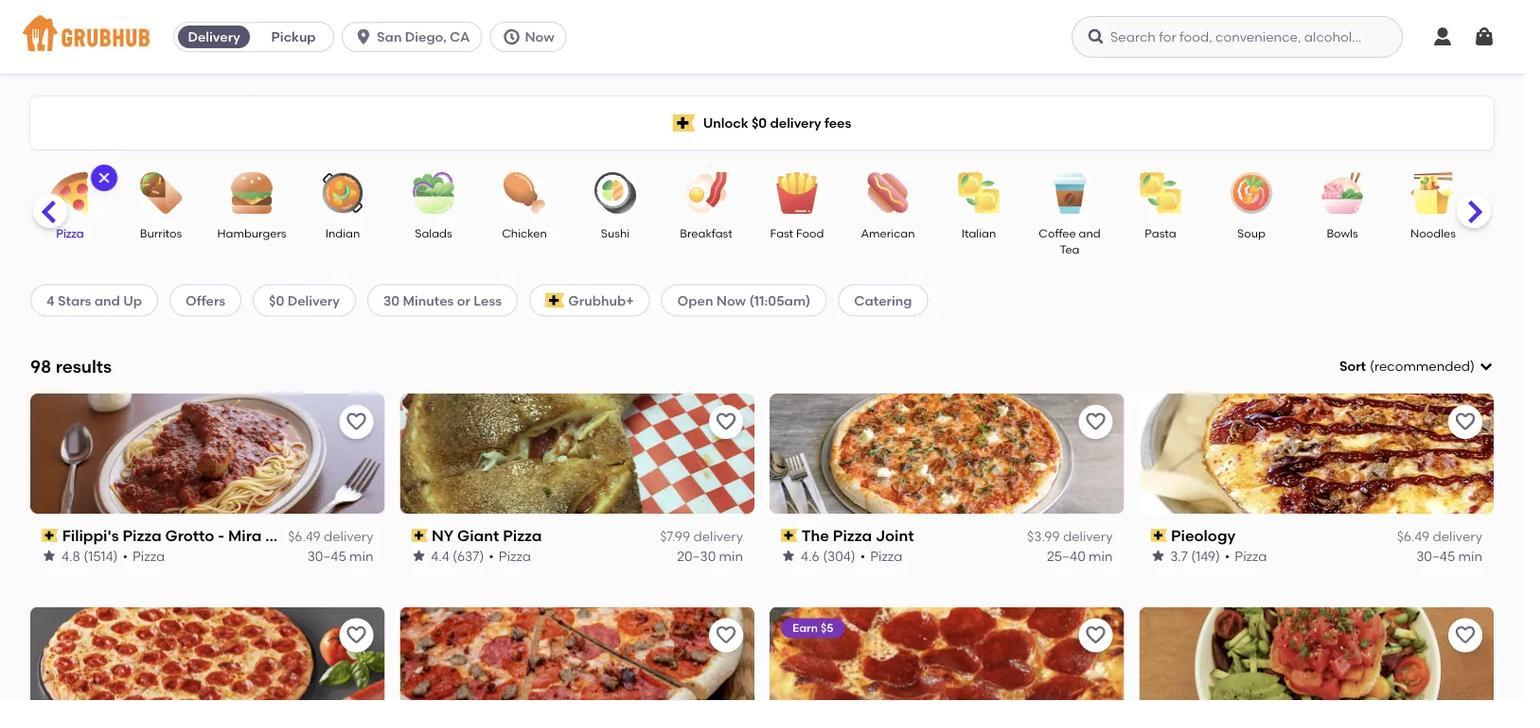 Task type: vqa. For each thing, say whether or not it's contained in the screenshot.
"pickup"
yes



Task type: describe. For each thing, give the bounding box(es) containing it.
sushi
[[601, 226, 630, 240]]

save this restaurant button for ny giant pizza logo
[[709, 405, 743, 439]]

delivery for filippi's pizza grotto - mira mesa
[[324, 529, 374, 545]]

save this restaurant button for the pizza joint logo
[[1079, 405, 1113, 439]]

subscription pass image for the
[[781, 529, 798, 543]]

save this restaurant image for papa johns logo
[[345, 625, 368, 647]]

)
[[1471, 358, 1476, 375]]

giant
[[458, 527, 500, 545]]

pasta
[[1145, 226, 1177, 240]]

svg image inside the now button
[[502, 27, 521, 46]]

save this restaurant button for mr. moto pizza house logo
[[709, 619, 743, 653]]

grubhub plus flag logo image for unlock $0 delivery fees
[[673, 114, 696, 132]]

indian image
[[310, 172, 376, 214]]

breakfast
[[680, 226, 733, 240]]

or
[[457, 292, 471, 309]]

main navigation navigation
[[0, 0, 1525, 74]]

soup
[[1238, 226, 1266, 240]]

offers
[[186, 292, 225, 309]]

3 subscription pass image from the left
[[1151, 529, 1168, 543]]

subscription pass image
[[42, 529, 58, 543]]

30 minutes or less
[[384, 292, 502, 309]]

sort
[[1340, 358, 1367, 375]]

fast food
[[771, 226, 824, 240]]

20–30
[[677, 548, 716, 564]]

25–40
[[1047, 548, 1086, 564]]

(1514)
[[84, 548, 118, 564]]

and inside coffee and tea
[[1079, 226, 1101, 240]]

• pizza for grotto
[[123, 548, 165, 564]]

unlock $0 delivery fees
[[703, 115, 852, 131]]

subscription pass image for ny
[[411, 529, 428, 543]]

pizza left "grotto"
[[123, 527, 162, 545]]

american
[[861, 226, 915, 240]]

sushi image
[[582, 172, 649, 214]]

earn
[[793, 622, 818, 636]]

4.8
[[62, 548, 80, 564]]

• pizza for joint
[[861, 548, 903, 564]]

minutes
[[403, 292, 454, 309]]

pasta image
[[1128, 172, 1194, 214]]

$7.99
[[660, 529, 691, 545]]

stars
[[58, 292, 91, 309]]

pizza down the joint at right bottom
[[871, 548, 903, 564]]

up
[[123, 292, 142, 309]]

crust pizzeria logo image
[[1140, 608, 1494, 702]]

chicken image
[[492, 172, 558, 214]]

pickup button
[[254, 22, 333, 52]]

star icon image for filippi's
[[42, 549, 57, 564]]

coffee and tea
[[1039, 226, 1101, 257]]

pizza down ny giant pizza at the left bottom of page
[[499, 548, 532, 564]]

recommended
[[1375, 358, 1471, 375]]

3.7 (149)
[[1171, 548, 1221, 564]]

1 vertical spatial and
[[95, 292, 120, 309]]

indian
[[326, 226, 360, 240]]

4 star icon image from the left
[[1151, 549, 1166, 564]]

min for grotto
[[350, 548, 374, 564]]

ca
[[450, 29, 470, 45]]

4.6 (304)
[[801, 548, 856, 564]]

tea
[[1060, 243, 1080, 257]]

1 vertical spatial delivery
[[288, 292, 340, 309]]

save this restaurant button for pieology logo
[[1449, 405, 1483, 439]]

earn $5
[[793, 622, 834, 636]]

italian image
[[946, 172, 1012, 214]]

(
[[1370, 358, 1375, 375]]

1 vertical spatial $0
[[269, 292, 284, 309]]

none field containing sort
[[1340, 357, 1494, 376]]

4
[[46, 292, 55, 309]]

sort ( recommended )
[[1340, 358, 1476, 375]]

coffee and tea image
[[1037, 172, 1103, 214]]

1 vertical spatial now
[[717, 292, 746, 309]]

san
[[377, 29, 402, 45]]

american image
[[855, 172, 921, 214]]

fast food image
[[764, 172, 831, 214]]

open now (11:05am)
[[678, 292, 811, 309]]

mira
[[228, 527, 262, 545]]

italian
[[962, 226, 997, 240]]

ny giant pizza
[[432, 527, 542, 545]]

(304)
[[823, 548, 856, 564]]

save this restaurant image for 'crust pizzeria logo'
[[1455, 625, 1477, 647]]

Search for food, convenience, alcohol... search field
[[1072, 16, 1404, 58]]

filippi's pizza grotto - mira mesa logo image
[[30, 394, 385, 514]]

svg image
[[1479, 359, 1494, 374]]

30–45 min for pieology
[[1417, 548, 1483, 564]]

coffee
[[1039, 226, 1077, 240]]

chicken
[[502, 226, 547, 240]]

pizza right 'giant'
[[503, 527, 542, 545]]

4.4 (637)
[[431, 548, 485, 564]]

pizza up (304)
[[833, 527, 872, 545]]

hamburgers
[[217, 226, 287, 240]]

food
[[797, 226, 824, 240]]

san diego, ca
[[377, 29, 470, 45]]

results
[[56, 356, 112, 377]]

4 min from the left
[[1459, 548, 1483, 564]]

delivery button
[[174, 22, 254, 52]]

4.6
[[801, 548, 820, 564]]

pickup
[[271, 29, 316, 45]]

burritos
[[140, 226, 182, 240]]

the pizza joint
[[802, 527, 914, 545]]

save this restaurant button for 'crust pizzeria logo'
[[1449, 619, 1483, 653]]

3.7
[[1171, 548, 1189, 564]]

grubhub plus flag logo image for grubhub+
[[546, 293, 565, 308]]



Task type: locate. For each thing, give the bounding box(es) containing it.
$0 right unlock
[[752, 115, 767, 131]]

star icon image left 4.4
[[411, 549, 427, 564]]

0 vertical spatial grubhub plus flag logo image
[[673, 114, 696, 132]]

0 horizontal spatial delivery
[[188, 29, 240, 45]]

mesa
[[265, 527, 306, 545]]

delivery for ny giant pizza
[[694, 529, 743, 545]]

25–40 min
[[1047, 548, 1113, 564]]

• right (149)
[[1226, 548, 1231, 564]]

the pizza joint logo image
[[770, 394, 1125, 514]]

1 horizontal spatial delivery
[[288, 292, 340, 309]]

noodles image
[[1401, 172, 1467, 214]]

now right 'open'
[[717, 292, 746, 309]]

star icon image down subscription pass icon
[[42, 549, 57, 564]]

0 horizontal spatial $6.49
[[288, 529, 321, 545]]

• pizza
[[123, 548, 165, 564], [489, 548, 532, 564], [861, 548, 903, 564], [1226, 548, 1268, 564]]

$6.49 for filippi's pizza grotto - mira mesa
[[288, 529, 321, 545]]

save this restaurant button for filippi's pizza grotto - mira mesa logo
[[340, 405, 374, 439]]

save this restaurant image for filippi's pizza grotto - mira mesa
[[345, 411, 368, 434]]

delivery
[[188, 29, 240, 45], [288, 292, 340, 309]]

98
[[30, 356, 51, 377]]

$6.49 for pieology
[[1398, 529, 1430, 545]]

0 horizontal spatial now
[[525, 29, 555, 45]]

None field
[[1340, 357, 1494, 376]]

delivery
[[770, 115, 822, 131], [324, 529, 374, 545], [694, 529, 743, 545], [1063, 529, 1113, 545], [1433, 529, 1483, 545]]

grubhub plus flag logo image left grubhub+
[[546, 293, 565, 308]]

$3.99
[[1028, 529, 1060, 545]]

• right (1514)
[[123, 548, 128, 564]]

burritos image
[[128, 172, 194, 214]]

save this restaurant button for papa johns logo
[[340, 619, 374, 653]]

• pizza right (149)
[[1226, 548, 1268, 564]]

and up tea
[[1079, 226, 1101, 240]]

• pizza for pizza
[[489, 548, 532, 564]]

4 stars and up
[[46, 292, 142, 309]]

ny
[[432, 527, 454, 545]]

3 min from the left
[[1089, 548, 1113, 564]]

4.4
[[431, 548, 450, 564]]

0 horizontal spatial $0
[[269, 292, 284, 309]]

1 $6.49 from the left
[[288, 529, 321, 545]]

subscription pass image left 'pieology'
[[1151, 529, 1168, 543]]

1 horizontal spatial now
[[717, 292, 746, 309]]

salads
[[415, 226, 452, 240]]

2 min from the left
[[719, 548, 743, 564]]

1 horizontal spatial $0
[[752, 115, 767, 131]]

• down ny giant pizza at the left bottom of page
[[489, 548, 494, 564]]

4 • from the left
[[1226, 548, 1231, 564]]

98 results
[[30, 356, 112, 377]]

• down the pizza joint
[[861, 548, 866, 564]]

svg image inside san diego, ca button
[[354, 27, 373, 46]]

1 $6.49 delivery from the left
[[288, 529, 374, 545]]

1 horizontal spatial grubhub plus flag logo image
[[673, 114, 696, 132]]

breakfast image
[[673, 172, 740, 214]]

1 horizontal spatial $6.49 delivery
[[1398, 529, 1483, 545]]

$6.49
[[288, 529, 321, 545], [1398, 529, 1430, 545]]

pieology
[[1172, 527, 1236, 545]]

bowls
[[1327, 226, 1359, 240]]

save this restaurant image
[[345, 411, 368, 434], [715, 411, 738, 434], [1455, 411, 1477, 434], [715, 625, 738, 647]]

1 horizontal spatial 30–45 min
[[1417, 548, 1483, 564]]

pieology logo image
[[1140, 394, 1494, 514]]

delivery inside 'button'
[[188, 29, 240, 45]]

save this restaurant image for ny giant pizza
[[715, 411, 738, 434]]

delivery left "pickup" "button"
[[188, 29, 240, 45]]

$0 delivery
[[269, 292, 340, 309]]

1 horizontal spatial 30–45
[[1417, 548, 1456, 564]]

3 • from the left
[[861, 548, 866, 564]]

2 subscription pass image from the left
[[781, 529, 798, 543]]

(637)
[[453, 548, 485, 564]]

(149)
[[1192, 548, 1221, 564]]

20–30 min
[[677, 548, 743, 564]]

30–45 for filippi's pizza grotto - mira mesa
[[307, 548, 346, 564]]

30–45 min for filippi's pizza grotto - mira mesa
[[307, 548, 374, 564]]

san diego, ca button
[[342, 22, 490, 52]]

1 30–45 min from the left
[[307, 548, 374, 564]]

now right ca
[[525, 29, 555, 45]]

• for grotto
[[123, 548, 128, 564]]

mr. moto pizza house logo image
[[400, 608, 755, 702]]

save this restaurant image for pieology
[[1455, 411, 1477, 434]]

subscription pass image
[[411, 529, 428, 543], [781, 529, 798, 543], [1151, 529, 1168, 543]]

min for pizza
[[719, 548, 743, 564]]

papa johns logo image
[[30, 608, 385, 702]]

0 horizontal spatial subscription pass image
[[411, 529, 428, 543]]

1 30–45 from the left
[[307, 548, 346, 564]]

30–45 min
[[307, 548, 374, 564], [1417, 548, 1483, 564]]

save this restaurant image
[[1085, 411, 1108, 434], [345, 625, 368, 647], [1085, 625, 1108, 647], [1455, 625, 1477, 647]]

fast
[[771, 226, 794, 240]]

unlock
[[703, 115, 749, 131]]

soup image
[[1219, 172, 1285, 214]]

1 subscription pass image from the left
[[411, 529, 428, 543]]

pizza down pizza image
[[56, 226, 84, 240]]

• pizza down ny giant pizza at the left bottom of page
[[489, 548, 532, 564]]

star icon image for ny
[[411, 549, 427, 564]]

•
[[123, 548, 128, 564], [489, 548, 494, 564], [861, 548, 866, 564], [1226, 548, 1231, 564]]

• for pizza
[[489, 548, 494, 564]]

and left the up
[[95, 292, 120, 309]]

star icon image for the
[[781, 549, 796, 564]]

bowls image
[[1310, 172, 1376, 214]]

0 vertical spatial and
[[1079, 226, 1101, 240]]

2 • pizza from the left
[[489, 548, 532, 564]]

now inside button
[[525, 29, 555, 45]]

-
[[218, 527, 225, 545]]

svg image
[[1432, 26, 1455, 48], [1474, 26, 1496, 48], [354, 27, 373, 46], [502, 27, 521, 46], [1087, 27, 1106, 46], [97, 170, 112, 186]]

(11:05am)
[[750, 292, 811, 309]]

$6.49 delivery for filippi's pizza grotto - mira mesa
[[288, 529, 374, 545]]

1 star icon image from the left
[[42, 549, 57, 564]]

1 min from the left
[[350, 548, 374, 564]]

pizza
[[56, 226, 84, 240], [123, 527, 162, 545], [503, 527, 542, 545], [833, 527, 872, 545], [133, 548, 165, 564], [499, 548, 532, 564], [871, 548, 903, 564], [1236, 548, 1268, 564]]

grubhub plus flag logo image
[[673, 114, 696, 132], [546, 293, 565, 308]]

pizza down filippi's pizza grotto - mira mesa
[[133, 548, 165, 564]]

3 • pizza from the left
[[861, 548, 903, 564]]

less
[[474, 292, 502, 309]]

the pizza taproom logo image
[[770, 608, 1125, 702]]

2 star icon image from the left
[[411, 549, 427, 564]]

noodles
[[1411, 226, 1456, 240]]

now
[[525, 29, 555, 45], [717, 292, 746, 309]]

min for joint
[[1089, 548, 1113, 564]]

$6.49 delivery
[[288, 529, 374, 545], [1398, 529, 1483, 545]]

0 horizontal spatial 30–45 min
[[307, 548, 374, 564]]

1 • pizza from the left
[[123, 548, 165, 564]]

open
[[678, 292, 714, 309]]

4.8 (1514)
[[62, 548, 118, 564]]

1 • from the left
[[123, 548, 128, 564]]

fees
[[825, 115, 852, 131]]

• pizza right (1514)
[[123, 548, 165, 564]]

subscription pass image left ny at the left bottom of the page
[[411, 529, 428, 543]]

4 • pizza from the left
[[1226, 548, 1268, 564]]

30–45
[[307, 548, 346, 564], [1417, 548, 1456, 564]]

30
[[384, 292, 400, 309]]

ny giant pizza logo image
[[400, 394, 755, 514]]

0 vertical spatial $0
[[752, 115, 767, 131]]

star icon image left 3.7
[[1151, 549, 1166, 564]]

grotto
[[165, 527, 214, 545]]

subscription pass image left the the
[[781, 529, 798, 543]]

$5
[[821, 622, 834, 636]]

$7.99 delivery
[[660, 529, 743, 545]]

the
[[802, 527, 830, 545]]

star icon image
[[42, 549, 57, 564], [411, 549, 427, 564], [781, 549, 796, 564], [1151, 549, 1166, 564]]

catering
[[854, 292, 912, 309]]

joint
[[876, 527, 914, 545]]

$0 right offers
[[269, 292, 284, 309]]

2 $6.49 delivery from the left
[[1398, 529, 1483, 545]]

30–45 for pieology
[[1417, 548, 1456, 564]]

2 horizontal spatial subscription pass image
[[1151, 529, 1168, 543]]

0 horizontal spatial 30–45
[[307, 548, 346, 564]]

diego,
[[405, 29, 447, 45]]

0 vertical spatial delivery
[[188, 29, 240, 45]]

delivery for pieology
[[1433, 529, 1483, 545]]

• pizza down the joint at right bottom
[[861, 548, 903, 564]]

filippi's pizza grotto - mira mesa
[[62, 527, 306, 545]]

1 vertical spatial grubhub plus flag logo image
[[546, 293, 565, 308]]

filippi's
[[62, 527, 119, 545]]

now button
[[490, 22, 575, 52]]

1 horizontal spatial $6.49
[[1398, 529, 1430, 545]]

2 30–45 min from the left
[[1417, 548, 1483, 564]]

save this restaurant image for the pizza joint logo
[[1085, 411, 1108, 434]]

$3.99 delivery
[[1028, 529, 1113, 545]]

2 30–45 from the left
[[1417, 548, 1456, 564]]

star icon image left '4.6'
[[781, 549, 796, 564]]

$6.49 delivery for pieology
[[1398, 529, 1483, 545]]

2 $6.49 from the left
[[1398, 529, 1430, 545]]

delivery for the pizza joint
[[1063, 529, 1113, 545]]

2 • from the left
[[489, 548, 494, 564]]

salads image
[[401, 172, 467, 214]]

hamburgers image
[[219, 172, 285, 214]]

0 horizontal spatial $6.49 delivery
[[288, 529, 374, 545]]

$0
[[752, 115, 767, 131], [269, 292, 284, 309]]

grubhub plus flag logo image left unlock
[[673, 114, 696, 132]]

0 horizontal spatial grubhub plus flag logo image
[[546, 293, 565, 308]]

1 horizontal spatial subscription pass image
[[781, 529, 798, 543]]

grubhub+
[[569, 292, 634, 309]]

1 horizontal spatial and
[[1079, 226, 1101, 240]]

0 vertical spatial now
[[525, 29, 555, 45]]

0 horizontal spatial and
[[95, 292, 120, 309]]

and
[[1079, 226, 1101, 240], [95, 292, 120, 309]]

pizza image
[[37, 172, 103, 214]]

3 star icon image from the left
[[781, 549, 796, 564]]

delivery down indian
[[288, 292, 340, 309]]

pizza right (149)
[[1236, 548, 1268, 564]]

• for joint
[[861, 548, 866, 564]]



